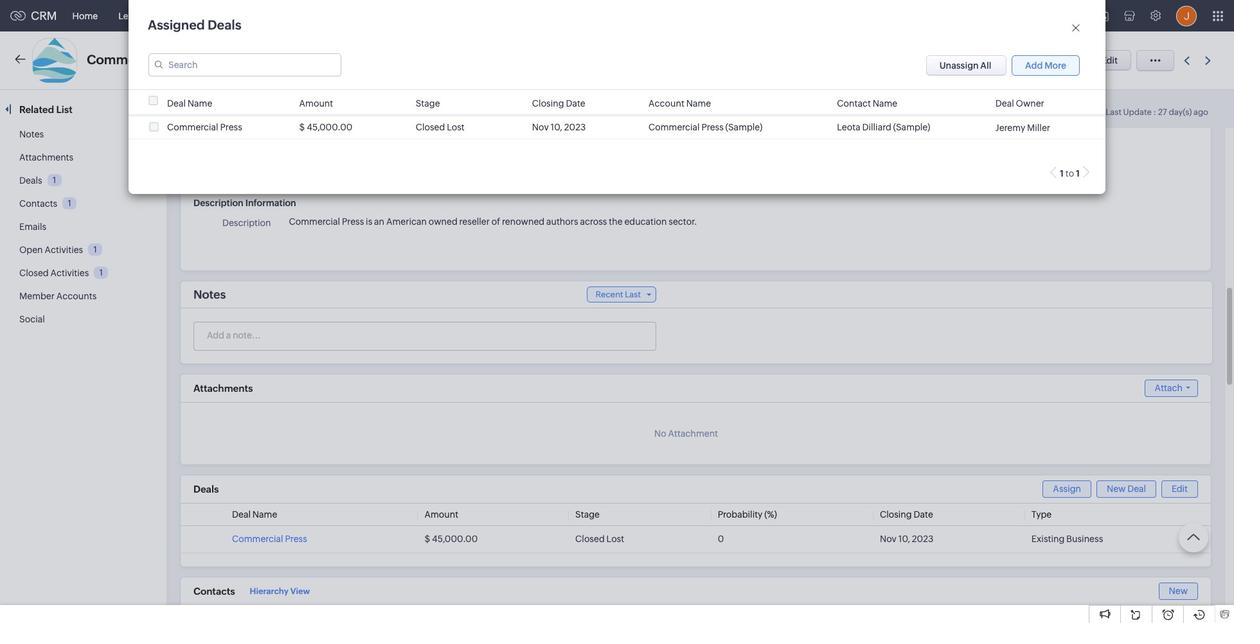 Task type: locate. For each thing, give the bounding box(es) containing it.
billing code
[[220, 141, 271, 152]]

0 horizontal spatial new
[[1107, 484, 1126, 494]]

1 left to on the right top of the page
[[1060, 168, 1064, 179]]

name for probability (%) deal name link
[[253, 510, 277, 520]]

profile image
[[1177, 5, 1197, 26]]

attach link
[[1145, 380, 1198, 397]]

$ 45,000.00 for nov 10, 2023
[[299, 122, 353, 133]]

commercial press link down the overview
[[167, 122, 242, 133]]

1 vertical spatial billing
[[220, 141, 246, 152]]

description left information
[[194, 198, 243, 208]]

commercial down the overview
[[167, 122, 218, 133]]

2 vertical spatial closed
[[575, 534, 605, 545]]

type
[[1032, 510, 1052, 520]]

0 horizontal spatial $ 45,000.00
[[299, 122, 353, 133]]

search image
[[1072, 10, 1083, 21]]

0
[[718, 534, 724, 545]]

deal owner link
[[996, 98, 1045, 109]]

name
[[188, 98, 212, 109], [686, 98, 711, 109], [873, 98, 898, 109], [253, 510, 277, 520]]

(sample) up shipping code
[[726, 122, 763, 133]]

last right the recent
[[625, 290, 641, 300]]

commercial for commercial press (sample) link
[[649, 122, 700, 133]]

closed activities link
[[19, 268, 89, 278]]

1 horizontal spatial notes
[[194, 288, 226, 302]]

0 vertical spatial amount link
[[299, 98, 333, 109]]

2 horizontal spatial (sample)
[[893, 122, 931, 133]]

0 vertical spatial deal name link
[[167, 98, 212, 109]]

description for description
[[222, 218, 271, 228]]

contacts link up emails link
[[19, 199, 57, 209]]

press down assigned
[[165, 52, 198, 67]]

edit button
[[1088, 50, 1132, 71]]

0 horizontal spatial $
[[299, 122, 305, 133]]

leads
[[118, 11, 143, 21]]

1
[[1060, 168, 1064, 179], [1076, 168, 1080, 179], [53, 175, 56, 185], [68, 199, 71, 208], [94, 245, 97, 254], [99, 268, 103, 278]]

commercial press for nov 10, 2023
[[167, 122, 242, 133]]

27
[[1158, 107, 1167, 117]]

1 vertical spatial nov
[[880, 534, 897, 545]]

shipping for shipping code
[[673, 141, 711, 152]]

0 vertical spatial last
[[1106, 107, 1122, 117]]

0 vertical spatial closed
[[416, 122, 445, 133]]

accounts up search 'text box'
[[222, 11, 263, 21]]

1 horizontal spatial 10,
[[899, 534, 910, 545]]

2 horizontal spatial closed
[[575, 534, 605, 545]]

0 horizontal spatial closing date link
[[532, 98, 586, 109]]

1 vertical spatial nov 10, 2023
[[880, 534, 934, 545]]

activities up "closed activities"
[[45, 245, 83, 255]]

1 horizontal spatial last
[[1106, 107, 1122, 117]]

0 vertical spatial billing
[[221, 116, 247, 126]]

0 horizontal spatial amount
[[299, 98, 333, 109]]

0 vertical spatial description
[[194, 198, 243, 208]]

search element
[[1064, 0, 1090, 32]]

1 horizontal spatial state
[[714, 116, 736, 126]]

edit right more
[[1102, 55, 1118, 66]]

accounts down "closed activities"
[[56, 291, 97, 302]]

0 vertical spatial commercial press
[[167, 122, 242, 133]]

activities up member accounts link
[[50, 268, 89, 278]]

1 horizontal spatial (sample)
[[726, 122, 763, 133]]

contacts left hierarchy
[[194, 587, 235, 598]]

1 code from the left
[[248, 141, 271, 152]]

related
[[19, 104, 54, 115]]

1 right open activities
[[94, 245, 97, 254]]

closing date for right the closing date link
[[880, 510, 933, 520]]

0 vertical spatial stage
[[416, 98, 440, 109]]

1 vertical spatial stage link
[[575, 510, 600, 520]]

contacts link
[[153, 0, 212, 31], [19, 199, 57, 209]]

description down description information
[[222, 218, 271, 228]]

(sample) down accounts link
[[200, 52, 256, 67]]

stage link for closing date
[[416, 98, 440, 109]]

lost
[[447, 122, 465, 133], [607, 534, 624, 545]]

nov 10, 2023
[[532, 122, 586, 133], [880, 534, 934, 545]]

1 up open activities link
[[68, 199, 71, 208]]

stage link for probability (%)
[[575, 510, 600, 520]]

commercial press (sample) link
[[649, 122, 763, 133]]

press
[[165, 52, 198, 67], [220, 122, 242, 133], [702, 122, 724, 133], [342, 217, 364, 227], [285, 534, 307, 545]]

0 horizontal spatial 45,000.00
[[307, 122, 353, 133]]

0 horizontal spatial closing date
[[532, 98, 586, 109]]

0 horizontal spatial stage link
[[416, 98, 440, 109]]

0 horizontal spatial 10,
[[551, 122, 562, 133]]

contacts link right leads
[[153, 0, 212, 31]]

account
[[649, 98, 685, 109]]

shipping down account name link
[[674, 116, 712, 126]]

1 horizontal spatial deal name
[[232, 510, 277, 520]]

closing
[[532, 98, 564, 109], [880, 510, 912, 520]]

deal owner
[[996, 98, 1045, 109]]

0 vertical spatial closed lost
[[416, 122, 465, 133]]

1 horizontal spatial new
[[1169, 586, 1188, 597]]

billing down the overview
[[221, 116, 247, 126]]

nov
[[532, 122, 549, 133], [880, 534, 897, 545]]

1 horizontal spatial date
[[914, 510, 933, 520]]

1 horizontal spatial 45,000.00
[[432, 534, 478, 545]]

2023
[[564, 122, 586, 133], [912, 534, 934, 545]]

amount link
[[299, 98, 333, 109], [425, 510, 458, 520]]

edit
[[1102, 55, 1118, 66], [1172, 484, 1188, 494]]

1 horizontal spatial closing date link
[[880, 510, 933, 520]]

dilliard
[[862, 122, 892, 133]]

of
[[492, 217, 500, 227]]

0 vertical spatial closing date
[[532, 98, 586, 109]]

timeline
[[266, 103, 304, 114]]

recent last
[[596, 290, 641, 300]]

commercial press link for nov 10, 2023
[[167, 122, 242, 133]]

code down commercial press (sample) link
[[713, 141, 736, 152]]

0 horizontal spatial notes
[[19, 129, 44, 140]]

state down timeline link
[[249, 116, 271, 126]]

billing
[[221, 116, 247, 126], [220, 141, 246, 152]]

1 vertical spatial amount link
[[425, 510, 458, 520]]

1 right closed activities "link"
[[99, 268, 103, 278]]

1 vertical spatial closing date link
[[880, 510, 933, 520]]

home
[[72, 11, 98, 21]]

1 horizontal spatial amount
[[425, 510, 458, 520]]

notes
[[19, 129, 44, 140], [194, 288, 226, 302]]

0 vertical spatial notes
[[19, 129, 44, 140]]

deal name link for closing date
[[167, 98, 212, 109]]

accounts
[[222, 11, 263, 21], [56, 291, 97, 302]]

shipping code
[[673, 141, 736, 152]]

new for new deal
[[1107, 484, 1126, 494]]

0 horizontal spatial date
[[566, 98, 586, 109]]

stage for closing
[[416, 98, 440, 109]]

1 horizontal spatial contacts link
[[153, 0, 212, 31]]

amount for probability (%)
[[425, 510, 458, 520]]

renowned
[[502, 217, 545, 227]]

1 vertical spatial $ 45,000.00
[[425, 534, 478, 545]]

shipping down commercial press (sample) link
[[673, 141, 711, 152]]

contacts right leads
[[164, 11, 202, 21]]

0 horizontal spatial accounts
[[56, 291, 97, 302]]

code for shipping code
[[713, 141, 736, 152]]

closing date link
[[532, 98, 586, 109], [880, 510, 933, 520]]

0 horizontal spatial code
[[248, 141, 271, 152]]

1 vertical spatial amount
[[425, 510, 458, 520]]

closed
[[416, 122, 445, 133], [19, 268, 49, 278], [575, 534, 605, 545]]

billing down billing state
[[220, 141, 246, 152]]

0 vertical spatial stage link
[[416, 98, 440, 109]]

unassign
[[940, 60, 979, 71]]

1 vertical spatial commercial press (sample)
[[649, 122, 763, 133]]

$ 45,000.00
[[299, 122, 353, 133], [425, 534, 478, 545]]

10,
[[551, 122, 562, 133], [899, 534, 910, 545]]

1 horizontal spatial nov
[[880, 534, 897, 545]]

0 vertical spatial activities
[[45, 245, 83, 255]]

Search text field
[[149, 53, 341, 77]]

deal for probability (%) deal name link
[[232, 510, 251, 520]]

0 vertical spatial commercial press link
[[167, 122, 242, 133]]

amount link for probability (%)
[[425, 510, 458, 520]]

commercial press up hierarchy
[[232, 534, 307, 545]]

(sample) right dilliard
[[893, 122, 931, 133]]

2 code from the left
[[713, 141, 736, 152]]

0 horizontal spatial lost
[[447, 122, 465, 133]]

deal
[[167, 98, 186, 109], [996, 98, 1014, 109], [1128, 484, 1146, 494], [232, 510, 251, 520]]

http://commercialpress.com/
[[264, 55, 396, 66]]

notes link
[[19, 129, 44, 140]]

deal name for closing date
[[167, 98, 212, 109]]

1 vertical spatial date
[[914, 510, 933, 520]]

last left 'update'
[[1106, 107, 1122, 117]]

commercial press link up hierarchy
[[232, 534, 307, 545]]

stage link
[[416, 98, 440, 109], [575, 510, 600, 520]]

1 vertical spatial 45,000.00
[[432, 534, 478, 545]]

state for billing state
[[249, 116, 271, 126]]

1 horizontal spatial lost
[[607, 534, 624, 545]]

1 vertical spatial commercial press
[[232, 534, 307, 545]]

contact name
[[837, 98, 898, 109]]

1 horizontal spatial stage link
[[575, 510, 600, 520]]

amount
[[299, 98, 333, 109], [425, 510, 458, 520]]

home link
[[62, 0, 108, 31]]

0 vertical spatial lost
[[447, 122, 465, 133]]

is
[[366, 217, 372, 227]]

commercial down account name
[[649, 122, 700, 133]]

assigned deals
[[148, 17, 241, 32]]

add
[[1026, 60, 1043, 71]]

0 vertical spatial deal name
[[167, 98, 212, 109]]

1 horizontal spatial closing date
[[880, 510, 933, 520]]

1 vertical spatial last
[[625, 290, 641, 300]]

deal name for probability (%)
[[232, 510, 277, 520]]

name for contact name link
[[873, 98, 898, 109]]

1 vertical spatial attachments
[[194, 383, 253, 394]]

commercial press (sample)
[[87, 52, 256, 67], [649, 122, 763, 133]]

0 vertical spatial 45,000.00
[[307, 122, 353, 133]]

commercial up hierarchy
[[232, 534, 283, 545]]

open activities
[[19, 245, 83, 255]]

0 horizontal spatial closing
[[532, 98, 564, 109]]

0 horizontal spatial amount link
[[299, 98, 333, 109]]

1 vertical spatial shipping
[[673, 141, 711, 152]]

0 horizontal spatial stage
[[416, 98, 440, 109]]

last
[[1106, 107, 1122, 117], [625, 290, 641, 300]]

1 horizontal spatial accounts
[[222, 11, 263, 21]]

1 for open activities
[[94, 245, 97, 254]]

closed lost for nov 10, 2023
[[416, 122, 465, 133]]

assign
[[1053, 484, 1081, 494]]

to
[[1066, 168, 1074, 179]]

1 vertical spatial closed lost
[[575, 534, 624, 545]]

contact
[[837, 98, 871, 109]]

0 vertical spatial 10,
[[551, 122, 562, 133]]

related list
[[19, 104, 75, 115]]

stage
[[416, 98, 440, 109], [575, 510, 600, 520]]

timeline link
[[266, 103, 304, 114]]

billing for billing code
[[220, 141, 246, 152]]

previous record image
[[1184, 56, 1190, 65]]

1 vertical spatial new
[[1169, 586, 1188, 597]]

http://commercialpress.com/ link
[[264, 55, 396, 66]]

1 vertical spatial closing date
[[880, 510, 933, 520]]

1 vertical spatial deal name link
[[232, 510, 277, 520]]

45,000.00 for 0
[[432, 534, 478, 545]]

billing for billing state
[[221, 116, 247, 126]]

1 right deals link
[[53, 175, 56, 185]]

1 horizontal spatial $
[[425, 534, 430, 545]]

code down billing state
[[248, 141, 271, 152]]

0 horizontal spatial last
[[625, 290, 641, 300]]

0 vertical spatial amount
[[299, 98, 333, 109]]

(sample) for commercial press (sample) link
[[726, 122, 763, 133]]

$ for nov 10, 2023
[[299, 122, 305, 133]]

0 horizontal spatial 2023
[[564, 122, 586, 133]]

billing state
[[221, 116, 271, 126]]

0 horizontal spatial closed lost
[[416, 122, 465, 133]]

shipping for shipping state
[[674, 116, 712, 126]]

contacts up emails link
[[19, 199, 57, 209]]

0 horizontal spatial (sample)
[[200, 52, 256, 67]]

1 for deals
[[53, 175, 56, 185]]

1 horizontal spatial deal name link
[[232, 510, 277, 520]]

commercial press (sample) up shipping code
[[649, 122, 763, 133]]

1 vertical spatial closing
[[880, 510, 912, 520]]

deal name link
[[167, 98, 212, 109], [232, 510, 277, 520]]

2 state from the left
[[714, 116, 736, 126]]

probability (%) link
[[718, 510, 777, 520]]

1 horizontal spatial closed lost
[[575, 534, 624, 545]]

0 horizontal spatial deal name link
[[167, 98, 212, 109]]

new deal link
[[1097, 481, 1157, 498]]

edit right new deal
[[1172, 484, 1188, 494]]

1 vertical spatial activities
[[50, 268, 89, 278]]

closed for probability
[[575, 534, 605, 545]]

0 vertical spatial shipping
[[674, 116, 712, 126]]

press up view
[[285, 534, 307, 545]]

1 horizontal spatial code
[[713, 141, 736, 152]]

deal for deal name link for closing date
[[167, 98, 186, 109]]

lost for nov 10, 2023
[[447, 122, 465, 133]]

leads link
[[108, 0, 153, 31]]

no attachment
[[654, 429, 718, 439]]

assign link
[[1043, 481, 1092, 498]]

an
[[374, 217, 385, 227]]

unassign all
[[940, 60, 993, 71]]

1 vertical spatial contacts link
[[19, 199, 57, 209]]

1 state from the left
[[249, 116, 271, 126]]

closing date for the top the closing date link
[[532, 98, 586, 109]]

leota
[[837, 122, 861, 133]]

0 vertical spatial new
[[1107, 484, 1126, 494]]

commercial press down the overview
[[167, 122, 242, 133]]

date for right the closing date link
[[914, 510, 933, 520]]

0 horizontal spatial deal name
[[167, 98, 212, 109]]

commercial press (sample) down assigned
[[87, 52, 256, 67]]

state up shipping code
[[714, 116, 736, 126]]



Task type: describe. For each thing, give the bounding box(es) containing it.
lost for 0
[[607, 534, 624, 545]]

95111
[[289, 141, 311, 152]]

activities for open activities
[[45, 245, 83, 255]]

attachments link
[[19, 152, 73, 163]]

Add a note... field
[[194, 329, 655, 342]]

0 vertical spatial contacts link
[[153, 0, 212, 31]]

state for shipping state
[[714, 116, 736, 126]]

description for description information
[[194, 198, 243, 208]]

crm link
[[10, 9, 57, 23]]

reseller
[[459, 217, 490, 227]]

2 vertical spatial contacts
[[194, 587, 235, 598]]

add more link
[[1012, 55, 1080, 76]]

unassign all link
[[926, 55, 1007, 76]]

profile element
[[1169, 0, 1205, 31]]

no
[[654, 429, 667, 439]]

day(s)
[[1169, 107, 1192, 117]]

account name
[[649, 98, 711, 109]]

amount for closing date
[[299, 98, 333, 109]]

social link
[[19, 314, 45, 325]]

commercial down information
[[289, 217, 340, 227]]

0 horizontal spatial nov 10, 2023
[[532, 122, 586, 133]]

commercial down leads link
[[87, 52, 162, 67]]

0 horizontal spatial nov
[[532, 122, 549, 133]]

new for new
[[1169, 586, 1188, 597]]

$ 45,000.00 for 0
[[425, 534, 478, 545]]

overview
[[195, 103, 238, 114]]

1 vertical spatial deals
[[19, 176, 42, 186]]

existing business
[[1032, 534, 1103, 545]]

amount link for closing date
[[299, 98, 333, 109]]

miller
[[1027, 123, 1051, 133]]

american
[[386, 217, 427, 227]]

new deal
[[1107, 484, 1146, 494]]

open activities link
[[19, 245, 83, 255]]

deal for deal owner link
[[996, 98, 1014, 109]]

leota dilliard (sample) link
[[837, 122, 931, 133]]

1 horizontal spatial attachments
[[194, 383, 253, 394]]

date for the top the closing date link
[[566, 98, 586, 109]]

press left is
[[342, 217, 364, 227]]

:
[[1154, 107, 1157, 117]]

(sample) for leota dilliard (sample) link
[[893, 122, 931, 133]]

commercial for commercial press link related to nov 10, 2023
[[167, 122, 218, 133]]

member accounts
[[19, 291, 97, 302]]

closing for right the closing date link
[[880, 510, 912, 520]]

contact name link
[[837, 98, 898, 109]]

hierarchy view link
[[250, 584, 310, 600]]

view
[[291, 587, 310, 597]]

edit inside button
[[1102, 55, 1118, 66]]

existing
[[1032, 534, 1065, 545]]

commercial press is an american owned reseller of renowned authors across the education sector.
[[289, 217, 697, 227]]

owner
[[1016, 98, 1045, 109]]

0 vertical spatial closing date link
[[532, 98, 586, 109]]

last update : 27 day(s) ago
[[1106, 107, 1209, 117]]

account name link
[[649, 98, 711, 109]]

probability
[[718, 510, 763, 520]]

1 vertical spatial contacts
[[19, 199, 57, 209]]

owned
[[429, 217, 458, 227]]

0 vertical spatial accounts
[[222, 11, 263, 21]]

1 horizontal spatial commercial press (sample)
[[649, 122, 763, 133]]

attach
[[1155, 383, 1183, 393]]

code for billing code
[[248, 141, 271, 152]]

all
[[981, 60, 992, 71]]

shipping state
[[674, 116, 736, 126]]

commercial for 0 commercial press link
[[232, 534, 283, 545]]

commercial press link for 0
[[232, 534, 307, 545]]

press up the billing code
[[220, 122, 242, 133]]

closed activities
[[19, 268, 89, 278]]

0 vertical spatial deals
[[208, 17, 241, 32]]

emails
[[19, 222, 46, 232]]

education
[[625, 217, 667, 227]]

member
[[19, 291, 55, 302]]

social
[[19, 314, 45, 325]]

1 to 1
[[1060, 168, 1080, 179]]

1 horizontal spatial nov 10, 2023
[[880, 534, 934, 545]]

sector.
[[669, 217, 697, 227]]

closing for the top the closing date link
[[532, 98, 564, 109]]

overview link
[[195, 103, 238, 114]]

deal name link for probability (%)
[[232, 510, 277, 520]]

add more
[[1026, 60, 1067, 71]]

2 vertical spatial deals
[[194, 484, 219, 495]]

crm
[[31, 9, 57, 23]]

jeremy miller
[[996, 123, 1051, 133]]

authors
[[546, 217, 578, 227]]

closed for closing
[[416, 122, 445, 133]]

edit link
[[1162, 481, 1198, 498]]

jeremy
[[996, 123, 1026, 133]]

1 right to on the right top of the page
[[1076, 168, 1080, 179]]

description information
[[194, 198, 296, 208]]

recent
[[596, 290, 623, 300]]

more
[[1045, 60, 1067, 71]]

1 horizontal spatial edit
[[1172, 484, 1188, 494]]

new link
[[1159, 583, 1198, 600]]

0 vertical spatial 2023
[[564, 122, 586, 133]]

commercial press for 0
[[232, 534, 307, 545]]

1 for closed activities
[[99, 268, 103, 278]]

1 vertical spatial 10,
[[899, 534, 910, 545]]

hierarchy
[[250, 587, 289, 597]]

1 vertical spatial notes
[[194, 288, 226, 302]]

$ for 0
[[425, 534, 430, 545]]

ago
[[1194, 107, 1209, 117]]

closed lost for 0
[[575, 534, 624, 545]]

name for deal name link for closing date
[[188, 98, 212, 109]]

list
[[56, 104, 72, 115]]

activities for closed activities
[[50, 268, 89, 278]]

0 horizontal spatial contacts link
[[19, 199, 57, 209]]

stage for probability
[[575, 510, 600, 520]]

0 vertical spatial contacts
[[164, 11, 202, 21]]

business
[[1067, 534, 1103, 545]]

next record image
[[1205, 56, 1214, 65]]

probability (%)
[[718, 510, 777, 520]]

45,000.00 for nov 10, 2023
[[307, 122, 353, 133]]

0 vertical spatial attachments
[[19, 152, 73, 163]]

open
[[19, 245, 43, 255]]

1 for contacts
[[68, 199, 71, 208]]

press up shipping code
[[702, 122, 724, 133]]

(%)
[[765, 510, 777, 520]]

the
[[609, 217, 623, 227]]

name for account name link
[[686, 98, 711, 109]]

emails link
[[19, 222, 46, 232]]

leota dilliard (sample)
[[837, 122, 931, 133]]

1 vertical spatial closed
[[19, 268, 49, 278]]

1 horizontal spatial 2023
[[912, 534, 934, 545]]

0 horizontal spatial commercial press (sample)
[[87, 52, 256, 67]]

information
[[245, 198, 296, 208]]

member accounts link
[[19, 291, 97, 302]]

assigned
[[148, 17, 205, 32]]

hierarchy view
[[250, 587, 310, 597]]



Task type: vqa. For each thing, say whether or not it's contained in the screenshot.
topmost region
no



